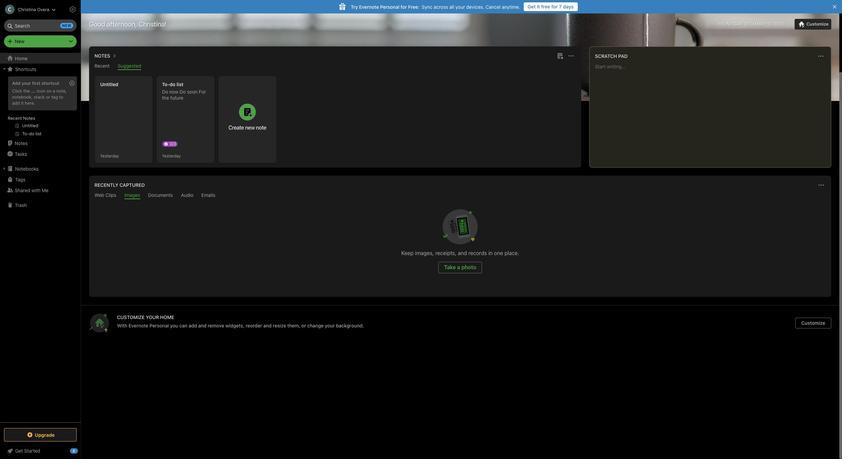 Task type: vqa. For each thing, say whether or not it's contained in the screenshot.
row group
no



Task type: locate. For each thing, give the bounding box(es) containing it.
1 horizontal spatial new
[[245, 125, 255, 131]]

0 horizontal spatial or
[[46, 94, 50, 100]]

0 horizontal spatial new
[[62, 23, 71, 28]]

can
[[180, 323, 188, 328]]

click to collapse image
[[78, 447, 83, 455]]

tab list containing web clips
[[91, 192, 831, 199]]

0 horizontal spatial a
[[53, 88, 55, 94]]

0 horizontal spatial personal
[[150, 323, 169, 328]]

records
[[469, 250, 487, 256]]

1 horizontal spatial add
[[189, 323, 197, 328]]

or down on
[[46, 94, 50, 100]]

your up click the ...
[[22, 80, 31, 86]]

1 horizontal spatial it
[[537, 4, 541, 9]]

1 vertical spatial customize
[[802, 320, 826, 326]]

get left started on the left
[[15, 448, 23, 454]]

or right them,
[[302, 323, 306, 328]]

recent down notes button
[[95, 63, 110, 69]]

now
[[170, 89, 179, 95]]

or inside icon on a note, notebook, stack or tag to add it here.
[[46, 94, 50, 100]]

it
[[537, 4, 541, 9], [21, 100, 24, 106]]

1 horizontal spatial yesterday
[[162, 153, 181, 158]]

recent down notebook,
[[8, 115, 22, 121]]

settings image
[[69, 5, 77, 13]]

trash
[[15, 202, 27, 208]]

more actions field for recently captured
[[817, 180, 827, 190]]

get left free
[[528, 4, 536, 9]]

2 yesterday from the left
[[162, 153, 181, 158]]

overa
[[37, 7, 49, 12]]

1 horizontal spatial your
[[325, 323, 335, 328]]

first
[[32, 80, 40, 86]]

group
[[0, 74, 80, 140]]

1 vertical spatial or
[[302, 323, 306, 328]]

1 vertical spatial a
[[458, 264, 461, 270]]

1 vertical spatial personal
[[150, 323, 169, 328]]

click the ...
[[12, 88, 36, 94]]

documents
[[148, 192, 173, 198]]

do
[[162, 89, 168, 95], [180, 89, 186, 95]]

customize button
[[796, 19, 832, 30], [796, 318, 832, 328]]

tab list containing recent
[[91, 63, 580, 70]]

1 horizontal spatial get
[[528, 4, 536, 9]]

0 horizontal spatial the
[[23, 88, 30, 94]]

afternoon,
[[107, 20, 137, 28]]

receipts,
[[436, 250, 457, 256]]

1 vertical spatial new
[[245, 125, 255, 131]]

recent notes
[[8, 115, 35, 121]]

0 vertical spatial add
[[12, 100, 20, 106]]

0 vertical spatial new
[[62, 23, 71, 28]]

notes up tasks
[[15, 140, 28, 146]]

trash link
[[0, 200, 80, 210]]

here.
[[25, 100, 35, 106]]

them,
[[288, 323, 301, 328]]

tags button
[[0, 174, 80, 185]]

suggested tab
[[118, 63, 141, 70]]

add right can
[[189, 323, 197, 328]]

create new note button
[[219, 76, 277, 163]]

a right on
[[53, 88, 55, 94]]

1 horizontal spatial for
[[552, 4, 558, 9]]

yesterday down 0/3
[[162, 153, 181, 158]]

0 horizontal spatial your
[[22, 80, 31, 86]]

get
[[528, 4, 536, 9], [15, 448, 23, 454]]

get for get started
[[15, 448, 23, 454]]

2 do from the left
[[180, 89, 186, 95]]

0 horizontal spatial do
[[162, 89, 168, 95]]

0 vertical spatial notes
[[95, 53, 110, 59]]

the left future
[[162, 95, 169, 101]]

0 horizontal spatial for
[[401, 4, 407, 10]]

do down "to-"
[[162, 89, 168, 95]]

0 vertical spatial or
[[46, 94, 50, 100]]

images tab
[[124, 192, 140, 199]]

13,
[[768, 22, 774, 27]]

a right take
[[458, 264, 461, 270]]

2 vertical spatial your
[[325, 323, 335, 328]]

...
[[31, 88, 36, 94]]

add down notebook,
[[12, 100, 20, 106]]

new
[[15, 38, 24, 44]]

add your first shortcut
[[12, 80, 59, 86]]

or inside customize your home with evernote personal you can add and remove widgets, reorder and resize them, or change your background.
[[302, 323, 306, 328]]

and inside images tab panel
[[458, 250, 467, 256]]

2 horizontal spatial and
[[458, 250, 467, 256]]

get it free for 7 days button
[[524, 2, 578, 11]]

1 vertical spatial more actions image
[[818, 181, 826, 189]]

for
[[199, 89, 206, 95]]

tab list for recently captured
[[91, 192, 831, 199]]

1 horizontal spatial the
[[162, 95, 169, 101]]

emails tab
[[202, 192, 216, 199]]

1 horizontal spatial more actions image
[[818, 181, 826, 189]]

0 horizontal spatial get
[[15, 448, 23, 454]]

and
[[458, 250, 467, 256], [198, 323, 207, 328], [264, 323, 272, 328]]

free
[[542, 4, 551, 9]]

1 vertical spatial add
[[189, 323, 197, 328]]

recent tab
[[95, 63, 110, 70]]

1 vertical spatial recent
[[8, 115, 22, 121]]

and left resize
[[264, 323, 272, 328]]

note,
[[56, 88, 67, 94]]

and left remove
[[198, 323, 207, 328]]

1 horizontal spatial or
[[302, 323, 306, 328]]

free:
[[409, 4, 420, 10]]

for inside get it free for 7 days button
[[552, 4, 558, 9]]

new inside button
[[245, 125, 255, 131]]

a
[[53, 88, 55, 94], [458, 264, 461, 270]]

1 horizontal spatial a
[[458, 264, 461, 270]]

december
[[745, 22, 767, 27]]

tree
[[0, 53, 81, 422]]

1 vertical spatial tab list
[[91, 192, 831, 199]]

the
[[23, 88, 30, 94], [162, 95, 169, 101]]

0 vertical spatial recent
[[95, 63, 110, 69]]

your inside customize your home with evernote personal you can add and remove widgets, reorder and resize them, or change your background.
[[325, 323, 335, 328]]

your
[[456, 4, 466, 10], [22, 80, 31, 86], [325, 323, 335, 328]]

and up take a photo on the right
[[458, 250, 467, 256]]

notebooks link
[[0, 163, 80, 174]]

emails
[[202, 192, 216, 198]]

1 for from the left
[[552, 4, 558, 9]]

take a photo
[[445, 264, 477, 270]]

yesterday
[[100, 153, 119, 158], [162, 153, 181, 158]]

0 vertical spatial get
[[528, 4, 536, 9]]

2 vertical spatial notes
[[15, 140, 28, 146]]

untitled
[[100, 81, 118, 87]]

2 horizontal spatial your
[[456, 4, 466, 10]]

0 horizontal spatial it
[[21, 100, 24, 106]]

sync
[[422, 4, 433, 10]]

new down settings icon
[[62, 23, 71, 28]]

1 horizontal spatial do
[[180, 89, 186, 95]]

0 vertical spatial tab list
[[91, 63, 580, 70]]

personal left free:
[[381, 4, 400, 10]]

it left free
[[537, 4, 541, 9]]

scratch
[[596, 53, 618, 59]]

personal inside customize your home with evernote personal you can add and remove widgets, reorder and resize them, or change your background.
[[150, 323, 169, 328]]

group containing add your first shortcut
[[0, 74, 80, 140]]

evernote right "try"
[[360, 4, 379, 10]]

0 vertical spatial customize
[[807, 21, 829, 27]]

1 vertical spatial evernote
[[129, 323, 148, 328]]

tab list
[[91, 63, 580, 70], [91, 192, 831, 199]]

for left the 7
[[552, 4, 558, 9]]

wednesday,
[[718, 22, 744, 27]]

notebooks
[[15, 166, 39, 171]]

add
[[12, 100, 20, 106], [189, 323, 197, 328]]

scratch pad button
[[594, 52, 628, 60]]

0 horizontal spatial and
[[198, 323, 207, 328]]

more actions field for scratch pad
[[817, 51, 826, 61]]

0 vertical spatial evernote
[[360, 4, 379, 10]]

0 horizontal spatial yesterday
[[100, 153, 119, 158]]

get inside help and learning task checklist field
[[15, 448, 23, 454]]

6
[[73, 449, 75, 453]]

0 vertical spatial more actions image
[[568, 52, 576, 60]]

do down list
[[180, 89, 186, 95]]

0 vertical spatial a
[[53, 88, 55, 94]]

2 for from the left
[[401, 4, 407, 10]]

notebook,
[[12, 94, 33, 100]]

more actions image
[[818, 52, 826, 60]]

1 vertical spatial the
[[162, 95, 169, 101]]

upgrade button
[[4, 428, 77, 442]]

for for free:
[[401, 4, 407, 10]]

customize
[[807, 21, 829, 27], [802, 320, 826, 326]]

notes button
[[93, 52, 118, 60]]

yesterday up recently
[[100, 153, 119, 158]]

more actions image
[[568, 52, 576, 60], [818, 181, 826, 189]]

it down notebook,
[[21, 100, 24, 106]]

1 vertical spatial your
[[22, 80, 31, 86]]

personal down the your
[[150, 323, 169, 328]]

click
[[12, 88, 22, 94]]

1 tab list from the top
[[91, 63, 580, 70]]

Help and Learning task checklist field
[[0, 446, 81, 456]]

your right all
[[456, 4, 466, 10]]

reorder
[[246, 323, 262, 328]]

More actions field
[[567, 51, 576, 61], [817, 51, 826, 61], [817, 180, 827, 190]]

the left ...
[[23, 88, 30, 94]]

0 vertical spatial it
[[537, 4, 541, 9]]

0 horizontal spatial evernote
[[129, 323, 148, 328]]

christina overa
[[18, 7, 49, 12]]

christina
[[18, 7, 36, 12]]

a inside icon on a note, notebook, stack or tag to add it here.
[[53, 88, 55, 94]]

evernote down customize
[[129, 323, 148, 328]]

for
[[552, 4, 558, 9], [401, 4, 407, 10]]

photo
[[462, 264, 477, 270]]

do
[[170, 81, 176, 87]]

0 horizontal spatial add
[[12, 100, 20, 106]]

notes
[[95, 53, 110, 59], [23, 115, 35, 121], [15, 140, 28, 146]]

1 vertical spatial get
[[15, 448, 23, 454]]

soon
[[187, 89, 198, 95]]

christina!
[[139, 20, 167, 28]]

1 vertical spatial it
[[21, 100, 24, 106]]

0 vertical spatial personal
[[381, 4, 400, 10]]

recent for recent
[[95, 63, 110, 69]]

days
[[564, 4, 574, 9]]

it inside icon on a note, notebook, stack or tag to add it here.
[[21, 100, 24, 106]]

evernote
[[360, 4, 379, 10], [129, 323, 148, 328]]

0 vertical spatial customize button
[[796, 19, 832, 30]]

2 tab list from the top
[[91, 192, 831, 199]]

1 horizontal spatial evernote
[[360, 4, 379, 10]]

1 horizontal spatial recent
[[95, 63, 110, 69]]

notes down here.
[[23, 115, 35, 121]]

your right change
[[325, 323, 335, 328]]

remove
[[208, 323, 224, 328]]

audio
[[181, 192, 194, 198]]

0 horizontal spatial recent
[[8, 115, 22, 121]]

notes up "recent" tab
[[95, 53, 110, 59]]

for left free:
[[401, 4, 407, 10]]

1 horizontal spatial and
[[264, 323, 272, 328]]

customize
[[117, 314, 145, 320]]

get inside get it free for 7 days button
[[528, 4, 536, 9]]

new left note
[[245, 125, 255, 131]]



Task type: describe. For each thing, give the bounding box(es) containing it.
for for 7
[[552, 4, 558, 9]]

the inside to-do list do now do soon for the future
[[162, 95, 169, 101]]

Search text field
[[9, 20, 72, 32]]

1 horizontal spatial personal
[[381, 4, 400, 10]]

try evernote personal for free: sync across all your devices. cancel anytime.
[[351, 4, 521, 10]]

to-do list do now do soon for the future
[[162, 81, 206, 101]]

one
[[495, 250, 504, 256]]

images tab panel
[[89, 199, 832, 297]]

1 vertical spatial customize button
[[796, 318, 832, 328]]

home
[[15, 55, 28, 61]]

new inside search field
[[62, 23, 71, 28]]

notes link
[[0, 138, 80, 148]]

take a photo button
[[439, 262, 483, 273]]

icon on a note, notebook, stack or tag to add it here.
[[12, 88, 67, 106]]

recently captured
[[95, 182, 145, 188]]

get it free for 7 days
[[528, 4, 574, 9]]

Start writing… text field
[[596, 64, 832, 162]]

widgets,
[[226, 323, 245, 328]]

suggested tab panel
[[89, 70, 582, 168]]

documents tab
[[148, 192, 173, 199]]

evernote inside customize your home with evernote personal you can add and remove widgets, reorder and resize them, or change your background.
[[129, 323, 148, 328]]

create
[[229, 125, 244, 131]]

tree containing home
[[0, 53, 81, 422]]

change
[[308, 323, 324, 328]]

add inside icon on a note, notebook, stack or tag to add it here.
[[12, 100, 20, 106]]

on
[[47, 88, 52, 94]]

2023
[[775, 22, 785, 27]]

cancel
[[486, 4, 501, 10]]

1 yesterday from the left
[[100, 153, 119, 158]]

take
[[445, 264, 456, 270]]

to-
[[162, 81, 170, 87]]

recently captured button
[[93, 181, 145, 189]]

pad
[[619, 53, 628, 59]]

new search field
[[9, 20, 73, 32]]

home
[[160, 314, 174, 320]]

0 horizontal spatial more actions image
[[568, 52, 576, 60]]

shortcuts button
[[0, 64, 80, 74]]

add inside customize your home with evernote personal you can add and remove widgets, reorder and resize them, or change your background.
[[189, 323, 197, 328]]

web
[[95, 192, 104, 198]]

list
[[177, 81, 184, 87]]

more actions image inside "field"
[[818, 181, 826, 189]]

7
[[560, 4, 562, 9]]

Account field
[[0, 3, 56, 16]]

good afternoon, christina!
[[89, 20, 167, 28]]

keep
[[402, 250, 414, 256]]

place.
[[505, 250, 520, 256]]

across
[[434, 4, 449, 10]]

customize your home with evernote personal you can add and remove widgets, reorder and resize them, or change your background.
[[117, 314, 364, 328]]

recently
[[95, 182, 118, 188]]

try
[[351, 4, 358, 10]]

add
[[12, 80, 20, 86]]

images
[[124, 192, 140, 198]]

tasks
[[15, 151, 27, 157]]

your
[[146, 314, 159, 320]]

clips
[[106, 192, 116, 198]]

note
[[256, 125, 267, 131]]

shared with me
[[15, 187, 49, 193]]

1 vertical spatial notes
[[23, 115, 35, 121]]

get for get it free for 7 days
[[528, 4, 536, 9]]

a inside button
[[458, 264, 461, 270]]

0 vertical spatial your
[[456, 4, 466, 10]]

good
[[89, 20, 105, 28]]

me
[[42, 187, 49, 193]]

to
[[59, 94, 63, 100]]

home link
[[0, 53, 81, 64]]

background.
[[336, 323, 364, 328]]

started
[[24, 448, 40, 454]]

it inside button
[[537, 4, 541, 9]]

with
[[117, 323, 127, 328]]

tab list for notes
[[91, 63, 580, 70]]

in
[[489, 250, 493, 256]]

notes inside button
[[95, 53, 110, 59]]

suggested
[[118, 63, 141, 69]]

shared
[[15, 187, 30, 193]]

tag
[[51, 94, 58, 100]]

you
[[170, 323, 178, 328]]

shortcuts
[[15, 66, 36, 72]]

resize
[[273, 323, 286, 328]]

your inside group
[[22, 80, 31, 86]]

anytime.
[[502, 4, 521, 10]]

shortcut
[[42, 80, 59, 86]]

captured
[[120, 182, 145, 188]]

tasks button
[[0, 148, 80, 159]]

all
[[450, 4, 455, 10]]

scratch pad
[[596, 53, 628, 59]]

audio tab
[[181, 192, 194, 199]]

web clips tab
[[95, 192, 116, 199]]

tags
[[15, 176, 25, 182]]

1 do from the left
[[162, 89, 168, 95]]

upgrade
[[35, 432, 55, 438]]

0 vertical spatial the
[[23, 88, 30, 94]]

expand notebooks image
[[2, 166, 7, 171]]

devices.
[[467, 4, 485, 10]]

recent for recent notes
[[8, 115, 22, 121]]

shared with me link
[[0, 185, 80, 196]]

future
[[170, 95, 184, 101]]

create new note
[[229, 125, 267, 131]]

icon
[[37, 88, 45, 94]]

images,
[[415, 250, 434, 256]]

get started
[[15, 448, 40, 454]]

new button
[[4, 35, 77, 47]]



